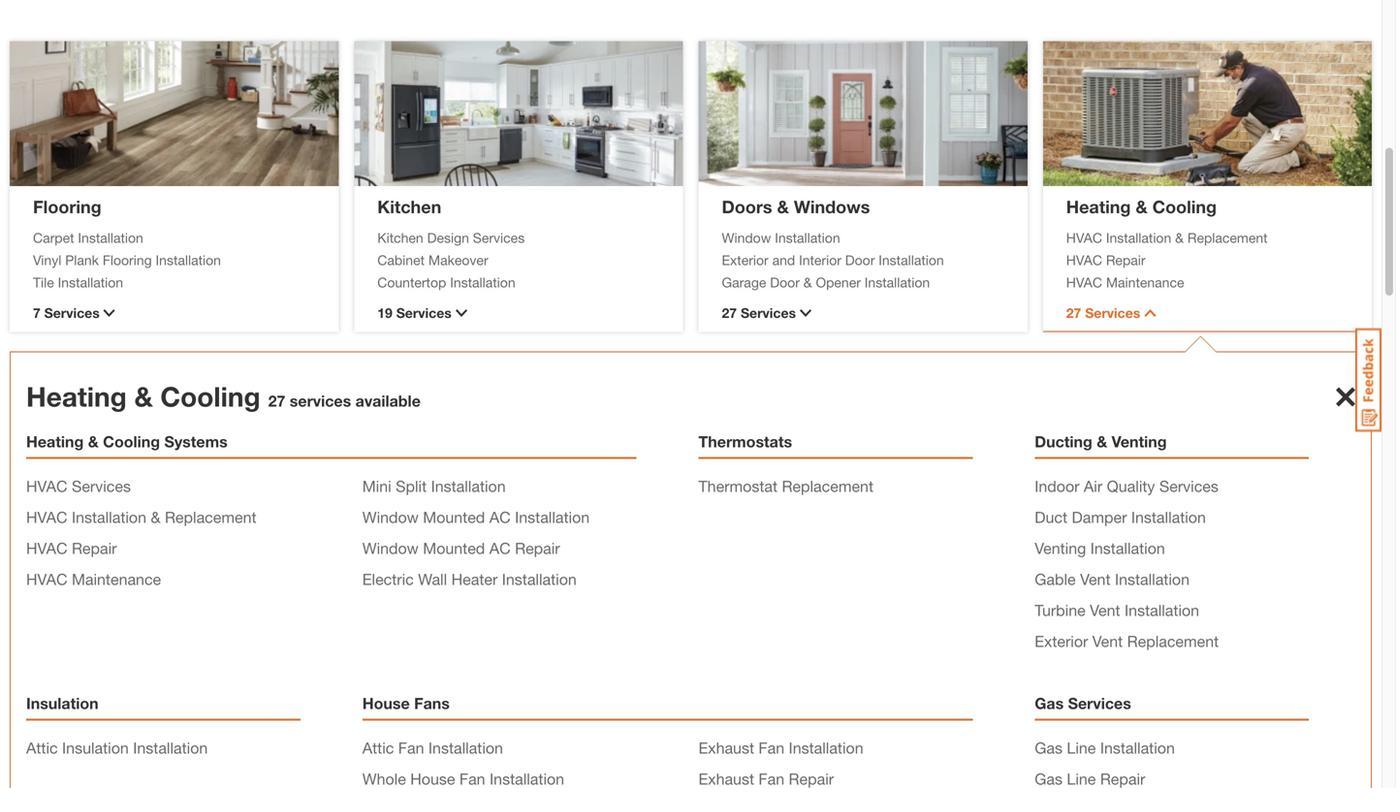 Task type: vqa. For each thing, say whether or not it's contained in the screenshot.
- button in the right of the page
no



Task type: locate. For each thing, give the bounding box(es) containing it.
1 vertical spatial maintenance
[[72, 570, 161, 589]]

damper
[[1072, 508, 1128, 527]]

2 vertical spatial vent
[[1093, 633, 1124, 651]]

mounted up electric wall heater installation
[[423, 539, 485, 558]]

services inside kitchen design services cabinet makeover countertop installation
[[473, 230, 525, 246]]

ac down window mounted ac installation
[[490, 539, 511, 558]]

repair
[[1107, 252, 1146, 268], [72, 539, 117, 558], [515, 539, 560, 558]]

kitchen for kitchen design services cabinet makeover countertop installation
[[378, 230, 424, 246]]

kitchen up the design
[[378, 196, 442, 217]]

0 vertical spatial insulation
[[26, 695, 99, 713]]

hvac installation & replacement hvac repair hvac maintenance
[[1067, 230, 1268, 291]]

and
[[773, 252, 796, 268]]

2 kitchen from the top
[[378, 230, 424, 246]]

flooring link
[[33, 196, 102, 217]]

services up the gas line installation
[[1069, 695, 1132, 713]]

makeover
[[429, 252, 489, 268]]

0 horizontal spatial 27 services button
[[722, 303, 1005, 324]]

0 vertical spatial heating
[[1067, 196, 1132, 217]]

services inside button
[[44, 305, 100, 321]]

repair down heating & cooling
[[1107, 252, 1146, 268]]

services down the countertop
[[396, 305, 452, 321]]

thermostat
[[699, 477, 778, 496]]

1 vertical spatial hvac maintenance link
[[26, 570, 161, 589]]

door
[[846, 252, 875, 268], [771, 275, 800, 291]]

vent down gable vent installation
[[1091, 601, 1121, 620]]

gas for gas line installation
[[1035, 739, 1063, 758]]

0 vertical spatial kitchen
[[378, 196, 442, 217]]

hvac repair link down heating & cooling
[[1067, 250, 1349, 271]]

0 vertical spatial door
[[846, 252, 875, 268]]

0 vertical spatial hvac maintenance link
[[1067, 273, 1349, 293]]

exterior
[[722, 252, 769, 268], [1035, 633, 1089, 651]]

0 vertical spatial window
[[722, 230, 772, 246]]

gable vent installation
[[1035, 570, 1190, 589]]

& down heating & cooling systems
[[151, 508, 161, 527]]

heating & cooling link
[[1067, 196, 1218, 217], [26, 381, 261, 413]]

repair up hvac maintenance
[[72, 539, 117, 558]]

hvac
[[1067, 230, 1103, 246], [1067, 252, 1103, 268], [1067, 275, 1103, 291], [26, 477, 67, 496], [26, 508, 67, 527], [26, 539, 67, 558], [26, 570, 67, 589]]

hvac installation & replacement link
[[1067, 228, 1349, 248], [26, 508, 257, 527]]

27 services down hvac installation & replacement hvac repair hvac maintenance
[[1067, 305, 1141, 321]]

1 ac from the top
[[490, 508, 511, 527]]

1 vertical spatial vent
[[1091, 601, 1121, 620]]

1 vertical spatial window
[[363, 508, 419, 527]]

1 mounted from the top
[[423, 508, 485, 527]]

attic
[[26, 739, 58, 758], [363, 739, 394, 758]]

heating & cooling link up heating & cooling systems
[[26, 381, 261, 413]]

hvac installation & replacement link down hvac services link
[[26, 508, 257, 527]]

window up electric
[[363, 539, 419, 558]]

vent down venting installation link
[[1081, 570, 1111, 589]]

heating & cooling systems
[[26, 433, 228, 451]]

venting
[[1112, 433, 1168, 451], [1035, 539, 1087, 558]]

0 vertical spatial mounted
[[423, 508, 485, 527]]

1 horizontal spatial hvac installation & replacement link
[[1067, 228, 1349, 248]]

27 services button for heating & cooling
[[1067, 303, 1349, 324]]

repair inside hvac installation & replacement hvac repair hvac maintenance
[[1107, 252, 1146, 268]]

mounted for installation
[[423, 508, 485, 527]]

replacement
[[1188, 230, 1268, 246], [782, 477, 874, 496], [165, 508, 257, 527], [1128, 633, 1220, 651]]

1 27 services from the left
[[722, 305, 796, 321]]

0 vertical spatial gas
[[1035, 695, 1064, 713]]

flooring right the "plank"
[[103, 252, 152, 268]]

1 horizontal spatial 27 services button
[[1067, 303, 1349, 324]]

fans
[[414, 695, 450, 713]]

replacement down heating & cooling
[[1188, 230, 1268, 246]]

2 ac from the top
[[490, 539, 511, 558]]

window mounted ac installation link
[[363, 508, 590, 527]]

maintenance
[[1107, 275, 1185, 291], [72, 570, 161, 589]]

1 vertical spatial hvac repair link
[[26, 539, 117, 558]]

heating up hvac services
[[26, 433, 84, 451]]

mini
[[363, 477, 392, 496]]

mounted up the window mounted ac repair link
[[423, 508, 485, 527]]

7
[[33, 305, 41, 321]]

2 vertical spatial cooling
[[103, 433, 160, 451]]

1 horizontal spatial attic
[[363, 739, 394, 758]]

cooling
[[1153, 196, 1218, 217], [160, 381, 261, 413], [103, 433, 160, 451]]

0 vertical spatial heating & cooling link
[[1067, 196, 1218, 217]]

kitchen for kitchen
[[378, 196, 442, 217]]

1 vertical spatial hvac installation & replacement link
[[26, 508, 257, 527]]

attic fan installation link
[[363, 739, 503, 758]]

hvac repair
[[26, 539, 117, 558]]

doors & windows
[[722, 196, 871, 217]]

1 horizontal spatial 27 services
[[1067, 305, 1141, 321]]

flooring
[[33, 196, 102, 217], [103, 252, 152, 268]]

2 mounted from the top
[[423, 539, 485, 558]]

exterior down turbine
[[1035, 633, 1089, 651]]

0 horizontal spatial exterior
[[722, 252, 769, 268]]

window down the "doors"
[[722, 230, 772, 246]]

window mounted ac installation
[[363, 508, 590, 527]]

venting installation link
[[1035, 539, 1166, 558]]

heating up hvac installation & replacement hvac repair hvac maintenance
[[1067, 196, 1132, 217]]

cooling left systems
[[103, 433, 160, 451]]

0 horizontal spatial 27
[[268, 392, 286, 410]]

exterior up garage
[[722, 252, 769, 268]]

1 vertical spatial door
[[771, 275, 800, 291]]

garage
[[722, 275, 767, 291]]

exterior vent replacement link
[[1035, 633, 1220, 651]]

2 gas from the top
[[1035, 739, 1063, 758]]

&
[[778, 196, 790, 217], [1136, 196, 1148, 217], [1176, 230, 1184, 246], [804, 275, 813, 291], [134, 381, 153, 413], [88, 433, 99, 451], [1097, 433, 1108, 451], [151, 508, 161, 527]]

hvac for hvac installation & replacement hvac repair hvac maintenance
[[1067, 230, 1103, 246]]

0 horizontal spatial attic
[[26, 739, 58, 758]]

mounted
[[423, 508, 485, 527], [423, 539, 485, 558]]

available
[[356, 392, 421, 410]]

flooring inside carpet installation vinyl plank flooring installation tile installation
[[103, 252, 152, 268]]

1 horizontal spatial fan
[[759, 739, 785, 758]]

gas
[[1035, 695, 1064, 713], [1035, 739, 1063, 758]]

venting up 'gable'
[[1035, 539, 1087, 558]]

2 attic from the left
[[363, 739, 394, 758]]

0 vertical spatial ac
[[490, 508, 511, 527]]

cabinet
[[378, 252, 425, 268]]

2 vertical spatial window
[[363, 539, 419, 558]]

1 vertical spatial venting
[[1035, 539, 1087, 558]]

0 horizontal spatial hvac repair link
[[26, 539, 117, 558]]

kitchen up cabinet
[[378, 230, 424, 246]]

1 vertical spatial mounted
[[423, 539, 485, 558]]

0 horizontal spatial maintenance
[[72, 570, 161, 589]]

repair down "window mounted ac installation" link
[[515, 539, 560, 558]]

opener
[[816, 275, 861, 291]]

2 27 services from the left
[[1067, 305, 1141, 321]]

0 horizontal spatial hvac installation & replacement link
[[26, 508, 257, 527]]

1 horizontal spatial 27
[[722, 305, 737, 321]]

2 fan from the left
[[759, 739, 785, 758]]

gable vent installation link
[[1035, 570, 1190, 589]]

services
[[473, 230, 525, 246], [44, 305, 100, 321], [396, 305, 452, 321], [741, 305, 796, 321], [1086, 305, 1141, 321], [72, 477, 131, 496], [1160, 477, 1219, 496], [1069, 695, 1132, 713]]

2 horizontal spatial repair
[[1107, 252, 1146, 268]]

replacement inside hvac installation & replacement hvac repair hvac maintenance
[[1188, 230, 1268, 246]]

& right ducting
[[1097, 433, 1108, 451]]

0 horizontal spatial hvac maintenance link
[[26, 570, 161, 589]]

1 vertical spatial exterior
[[1035, 633, 1089, 651]]

27 services button down hvac installation & replacement hvac repair hvac maintenance
[[1067, 303, 1349, 324]]

window installation exterior and interior door installation garage door & opener installation
[[722, 230, 945, 291]]

insulation
[[26, 695, 99, 713], [62, 739, 129, 758]]

wall
[[418, 570, 447, 589]]

1 vertical spatial kitchen
[[378, 230, 424, 246]]

hvac repair link up hvac maintenance
[[26, 539, 117, 558]]

fan right exhaust
[[759, 739, 785, 758]]

vent down turbine vent installation
[[1093, 633, 1124, 651]]

0 vertical spatial exterior
[[722, 252, 769, 268]]

exterior vent replacement
[[1035, 633, 1220, 651]]

1 gas from the top
[[1035, 695, 1064, 713]]

& down heating & cooling
[[1176, 230, 1184, 246]]

27 services button down "garage door & opener installation" link
[[722, 303, 1005, 324]]

27 services down garage
[[722, 305, 796, 321]]

door down 'and'
[[771, 275, 800, 291]]

air
[[1084, 477, 1103, 496]]

services down garage
[[741, 305, 796, 321]]

installation
[[78, 230, 143, 246], [775, 230, 841, 246], [1107, 230, 1172, 246], [156, 252, 221, 268], [879, 252, 945, 268], [58, 275, 123, 291], [450, 275, 516, 291], [865, 275, 931, 291], [431, 477, 506, 496], [72, 508, 146, 527], [515, 508, 590, 527], [1132, 508, 1207, 527], [1091, 539, 1166, 558], [502, 570, 577, 589], [1116, 570, 1190, 589], [1125, 601, 1200, 620], [133, 739, 208, 758], [429, 739, 503, 758], [789, 739, 864, 758], [1101, 739, 1176, 758]]

heating for heating & cooling
[[1067, 196, 1132, 217]]

door down window installation "link" on the top right of the page
[[846, 252, 875, 268]]

kitchen inside kitchen design services cabinet makeover countertop installation
[[378, 230, 424, 246]]

& inside hvac installation & replacement hvac repair hvac maintenance
[[1176, 230, 1184, 246]]

1 27 services button from the left
[[722, 303, 1005, 324]]

1 horizontal spatial maintenance
[[1107, 275, 1185, 291]]

0 horizontal spatial fan
[[399, 739, 424, 758]]

window
[[722, 230, 772, 246], [363, 508, 419, 527], [363, 539, 419, 558]]

services down hvac installation & replacement hvac repair hvac maintenance
[[1086, 305, 1141, 321]]

services up cabinet makeover link
[[473, 230, 525, 246]]

1 horizontal spatial venting
[[1112, 433, 1168, 451]]

1 attic from the left
[[26, 739, 58, 758]]

heating up heating & cooling systems
[[26, 381, 127, 413]]

gas left line
[[1035, 739, 1063, 758]]

turbine
[[1035, 601, 1086, 620]]

fan
[[399, 739, 424, 758], [759, 739, 785, 758]]

maintenance down heating & cooling
[[1107, 275, 1185, 291]]

0 vertical spatial venting
[[1112, 433, 1168, 451]]

1 vertical spatial heating
[[26, 381, 127, 413]]

heating & cooling link up hvac installation & replacement hvac repair hvac maintenance
[[1067, 196, 1218, 217]]

vent
[[1081, 570, 1111, 589], [1091, 601, 1121, 620], [1093, 633, 1124, 651]]

duct
[[1035, 508, 1068, 527]]

0 vertical spatial cooling
[[1153, 196, 1218, 217]]

cooling up systems
[[160, 381, 261, 413]]

2 vertical spatial heating
[[26, 433, 84, 451]]

0 vertical spatial vent
[[1081, 570, 1111, 589]]

fan down the "house fans" on the left bottom of page
[[399, 739, 424, 758]]

2 27 services button from the left
[[1067, 303, 1349, 324]]

installation inside hvac installation & replacement hvac repair hvac maintenance
[[1107, 230, 1172, 246]]

heating for heating & cooling 27 services available
[[26, 381, 127, 413]]

venting up quality
[[1112, 433, 1168, 451]]

maintenance down "hvac repair" on the left of page
[[72, 570, 161, 589]]

0 horizontal spatial venting
[[1035, 539, 1087, 558]]

1 vertical spatial ac
[[490, 539, 511, 558]]

1 fan from the left
[[399, 739, 424, 758]]

1 vertical spatial gas
[[1035, 739, 1063, 758]]

& inside 'window installation exterior and interior door installation garage door & opener installation'
[[804, 275, 813, 291]]

gas up gas line installation link
[[1035, 695, 1064, 713]]

gas services
[[1035, 695, 1132, 713]]

duct damper installation
[[1035, 508, 1207, 527]]

0 vertical spatial flooring
[[33, 196, 102, 217]]

flooring up the carpet
[[33, 196, 102, 217]]

doors
[[722, 196, 773, 217]]

carpet installation link
[[33, 228, 316, 248]]

turbine vent installation link
[[1035, 601, 1200, 620]]

0 vertical spatial maintenance
[[1107, 275, 1185, 291]]

1 vertical spatial heating & cooling link
[[26, 381, 261, 413]]

1 vertical spatial flooring
[[103, 252, 152, 268]]

replacement right 'thermostat'
[[782, 477, 874, 496]]

2 horizontal spatial 27
[[1067, 305, 1082, 321]]

services right the '7'
[[44, 305, 100, 321]]

27 services
[[722, 305, 796, 321], [1067, 305, 1141, 321]]

services
[[290, 392, 351, 410]]

window for window mounted ac repair
[[363, 539, 419, 558]]

venting installation
[[1035, 539, 1166, 558]]

plank
[[65, 252, 99, 268]]

1 horizontal spatial hvac repair link
[[1067, 250, 1349, 271]]

27 services button for doors & windows
[[722, 303, 1005, 324]]

heating
[[1067, 196, 1132, 217], [26, 381, 127, 413], [26, 433, 84, 451]]

ac up the window mounted ac repair link
[[490, 508, 511, 527]]

window down mini
[[363, 508, 419, 527]]

cooling up hvac installation & replacement hvac repair hvac maintenance
[[1153, 196, 1218, 217]]

19 services button
[[378, 303, 660, 324]]

electric wall heater installation
[[363, 570, 577, 589]]

1 kitchen from the top
[[378, 196, 442, 217]]

services up "hvac installation & replacement"
[[72, 477, 131, 496]]

0 horizontal spatial 27 services
[[722, 305, 796, 321]]

replacement down systems
[[165, 508, 257, 527]]

& down the interior
[[804, 275, 813, 291]]

1 horizontal spatial flooring
[[103, 252, 152, 268]]

27
[[722, 305, 737, 321], [1067, 305, 1082, 321], [268, 392, 286, 410]]

27 services button
[[722, 303, 1005, 324], [1067, 303, 1349, 324]]

hvac installation & replacement link down heating & cooling
[[1067, 228, 1349, 248]]

& right the "doors"
[[778, 196, 790, 217]]

exterior and interior door installation link
[[722, 250, 1005, 271]]

0 horizontal spatial heating & cooling link
[[26, 381, 261, 413]]

1 vertical spatial cooling
[[160, 381, 261, 413]]

0 vertical spatial hvac repair link
[[1067, 250, 1349, 271]]

window inside 'window installation exterior and interior door installation garage door & opener installation'
[[722, 230, 772, 246]]



Task type: describe. For each thing, give the bounding box(es) containing it.
vent for exterior
[[1093, 633, 1124, 651]]

garage door & opener installation link
[[722, 273, 1005, 293]]

19
[[378, 305, 393, 321]]

carpet installation vinyl plank flooring installation tile installation
[[33, 230, 221, 291]]

tile installation link
[[33, 273, 316, 293]]

attic for attic fan installation
[[363, 739, 394, 758]]

close drawer image
[[1337, 388, 1356, 407]]

1 horizontal spatial door
[[846, 252, 875, 268]]

gable
[[1035, 570, 1076, 589]]

1 vertical spatial insulation
[[62, 739, 129, 758]]

& up hvac services
[[88, 433, 99, 451]]

window mounted ac repair
[[363, 539, 560, 558]]

ducting
[[1035, 433, 1093, 451]]

hvac for hvac repair
[[26, 539, 67, 558]]

mini split installation
[[363, 477, 506, 496]]

house
[[363, 695, 410, 713]]

gas line installation
[[1035, 739, 1176, 758]]

fan for exhaust
[[759, 739, 785, 758]]

1 horizontal spatial repair
[[515, 539, 560, 558]]

quality
[[1107, 477, 1156, 496]]

7 services button
[[33, 303, 316, 324]]

& up hvac installation & replacement hvac repair hvac maintenance
[[1136, 196, 1148, 217]]

ac for installation
[[490, 508, 511, 527]]

indoor
[[1035, 477, 1080, 496]]

27 for heating
[[1067, 305, 1082, 321]]

& up heating & cooling systems
[[134, 381, 153, 413]]

indoor air quality services
[[1035, 477, 1219, 496]]

doors & windows link
[[722, 196, 871, 217]]

19 services
[[378, 305, 452, 321]]

gas for gas services
[[1035, 695, 1064, 713]]

exhaust fan installation
[[699, 739, 864, 758]]

duct damper installation link
[[1035, 508, 1207, 527]]

design
[[427, 230, 469, 246]]

kitchen link
[[378, 196, 442, 217]]

thermostat replacement link
[[699, 477, 874, 496]]

exterior inside 'window installation exterior and interior door installation garage door & opener installation'
[[722, 252, 769, 268]]

replacement down turbine vent installation
[[1128, 633, 1220, 651]]

interior
[[799, 252, 842, 268]]

hvac maintenance
[[26, 570, 161, 589]]

countertop installation link
[[378, 273, 660, 293]]

window installation link
[[722, 228, 1005, 248]]

hvac services link
[[26, 477, 131, 496]]

vinyl
[[33, 252, 61, 268]]

thermostats
[[699, 433, 793, 451]]

attic for attic insulation installation
[[26, 739, 58, 758]]

split
[[396, 477, 427, 496]]

attic insulation installation
[[26, 739, 208, 758]]

0 horizontal spatial door
[[771, 275, 800, 291]]

attic fan installation
[[363, 739, 503, 758]]

feedback link image
[[1356, 328, 1382, 433]]

electric wall heater installation link
[[363, 570, 577, 589]]

exhaust fan installation link
[[699, 739, 864, 758]]

hvac for hvac maintenance
[[26, 570, 67, 589]]

mounted for repair
[[423, 539, 485, 558]]

electric
[[363, 570, 414, 589]]

ac for repair
[[490, 539, 511, 558]]

services right quality
[[1160, 477, 1219, 496]]

27 services for doors
[[722, 305, 796, 321]]

tile
[[33, 275, 54, 291]]

mini split installation link
[[363, 477, 506, 496]]

carpet
[[33, 230, 74, 246]]

countertop
[[378, 275, 447, 291]]

installation inside kitchen design services cabinet makeover countertop installation
[[450, 275, 516, 291]]

cooling for heating & cooling
[[1153, 196, 1218, 217]]

window mounted ac repair link
[[363, 539, 560, 558]]

fan for attic
[[399, 739, 424, 758]]

heating & cooling
[[1067, 196, 1218, 217]]

27 for doors
[[722, 305, 737, 321]]

0 horizontal spatial repair
[[72, 539, 117, 558]]

hvac for hvac services
[[26, 477, 67, 496]]

kitchen design services link
[[378, 228, 660, 248]]

window for window installation exterior and interior door installation garage door & opener installation
[[722, 230, 772, 246]]

thermostat replacement
[[699, 477, 874, 496]]

vent for gable
[[1081, 570, 1111, 589]]

1 horizontal spatial exterior
[[1035, 633, 1089, 651]]

systems
[[164, 433, 228, 451]]

0 horizontal spatial flooring
[[33, 196, 102, 217]]

7 services
[[33, 305, 100, 321]]

vent for turbine
[[1091, 601, 1121, 620]]

attic insulation installation link
[[26, 739, 208, 758]]

27 inside heating & cooling 27 services available
[[268, 392, 286, 410]]

cooling for heating & cooling systems
[[103, 433, 160, 451]]

1 horizontal spatial hvac maintenance link
[[1067, 273, 1349, 293]]

heating & cooling 27 services available
[[26, 381, 421, 413]]

heater
[[452, 570, 498, 589]]

indoor air quality services link
[[1035, 477, 1219, 496]]

hvac for hvac installation & replacement
[[26, 508, 67, 527]]

0 vertical spatial hvac installation & replacement link
[[1067, 228, 1349, 248]]

hvac installation & replacement
[[26, 508, 257, 527]]

vinyl plank flooring installation link
[[33, 250, 316, 271]]

ducting & venting
[[1035, 433, 1168, 451]]

services inside 'button'
[[396, 305, 452, 321]]

kitchen design services cabinet makeover countertop installation
[[378, 230, 525, 291]]

hvac services
[[26, 477, 131, 496]]

cabinet makeover link
[[378, 250, 660, 271]]

window for window mounted ac installation
[[363, 508, 419, 527]]

cooling for heating & cooling 27 services available
[[160, 381, 261, 413]]

27 services for heating
[[1067, 305, 1141, 321]]

gas line installation link
[[1035, 739, 1176, 758]]

exhaust
[[699, 739, 755, 758]]

line
[[1068, 739, 1097, 758]]

turbine vent installation
[[1035, 601, 1200, 620]]

1 horizontal spatial heating & cooling link
[[1067, 196, 1218, 217]]

windows
[[794, 196, 871, 217]]

maintenance inside hvac installation & replacement hvac repair hvac maintenance
[[1107, 275, 1185, 291]]

house fans
[[363, 695, 450, 713]]

heating for heating & cooling systems
[[26, 433, 84, 451]]



